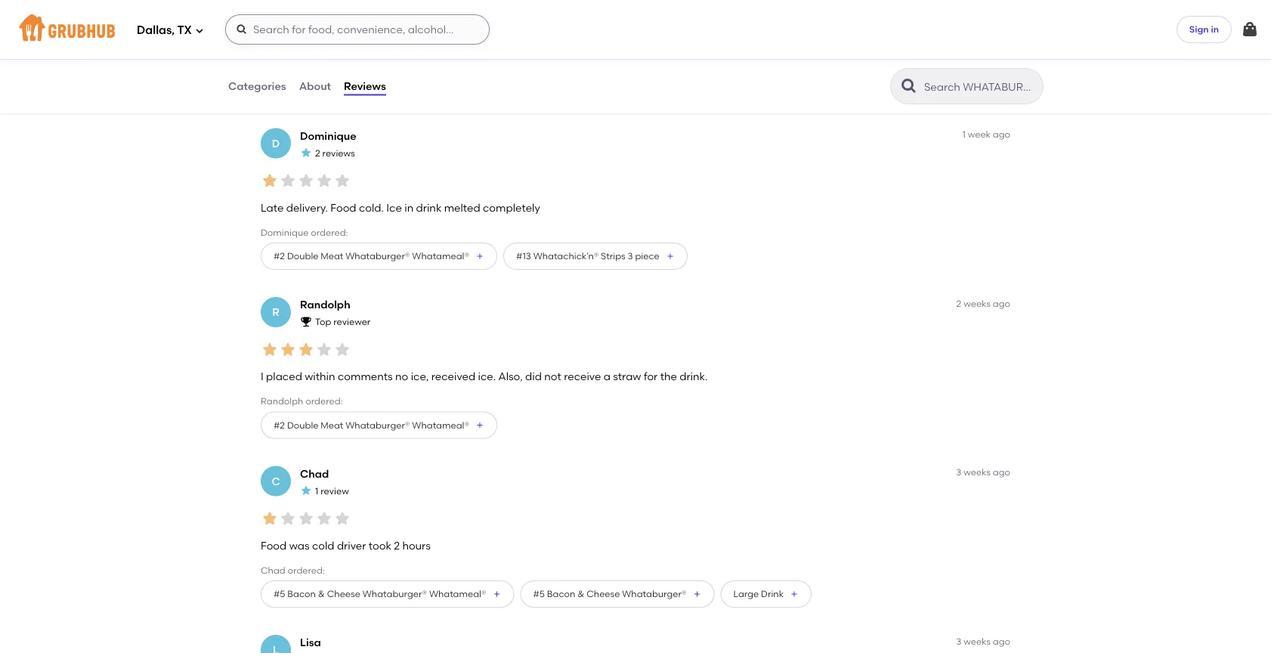 Task type: describe. For each thing, give the bounding box(es) containing it.
comments
[[338, 370, 393, 383]]

3 #2 from the top
[[274, 420, 285, 431]]

double for #2 double meat whataburger® whatameal® button for ice,
[[287, 420, 319, 431]]

took
[[369, 539, 391, 552]]

1 horizontal spatial received
[[432, 370, 476, 383]]

cold
[[312, 539, 335, 552]]

week
[[968, 129, 991, 140]]

lisa
[[300, 636, 321, 649]]

4 ago from the top
[[993, 636, 1011, 647]]

2 horizontal spatial the
[[660, 370, 677, 383]]

2 for 2 weeks ago
[[957, 298, 962, 309]]

bacon for #5 bacon & cheese whataburger®
[[547, 589, 576, 600]]

and
[[592, 32, 613, 45]]

1 #2 from the top
[[274, 82, 285, 93]]

0 horizontal spatial no
[[316, 32, 329, 45]]

Search for food, convenience, alcohol... search field
[[225, 14, 490, 45]]

meat for #2 double meat whataburger® whatameal® button for ice,
[[321, 420, 344, 431]]

categories
[[228, 80, 286, 92]]

ago for late delivery. food cold. ice in drink melted completely
[[993, 129, 1011, 140]]

plus icon image for second #2 double meat whataburger® whatameal® button from the bottom
[[475, 252, 485, 261]]

trophy icon image
[[300, 316, 312, 328]]

drink
[[416, 201, 442, 214]]

3 inside #13 whatachick'n® strips 3 piece button
[[628, 251, 633, 262]]

3 weeks ago for chad
[[957, 467, 1011, 478]]

2 #2 double meat whataburger® whatameal® button from the top
[[261, 243, 497, 270]]

melted
[[444, 201, 481, 214]]

#13 whatachick'n® strips 3 piece button
[[503, 243, 688, 270]]

top reviewer
[[315, 316, 371, 327]]

d
[[272, 137, 280, 150]]

#5 for #5 bacon & cheese whataburger® whatameal®
[[274, 589, 285, 600]]

strips
[[601, 251, 626, 262]]

late delivery. food cold. ice in drink melted completely
[[261, 201, 540, 214]]

3 for chad
[[957, 467, 962, 478]]

ice.
[[478, 370, 496, 383]]

randolph for for
[[261, 58, 303, 69]]

2 weeks ago
[[957, 298, 1011, 309]]

completely
[[483, 201, 540, 214]]

i for ice
[[261, 32, 264, 45]]

r
[[272, 306, 280, 319]]

svg image
[[1241, 20, 1259, 39]]

ordered: for for
[[306, 58, 343, 69]]

dallas,
[[137, 24, 175, 37]]

#13
[[516, 251, 531, 262]]

1 for 1 review
[[315, 485, 319, 496]]

dallas, tx
[[137, 24, 192, 37]]

0 vertical spatial a
[[552, 32, 559, 45]]

& for #5 bacon & cheese whataburger®
[[578, 589, 585, 600]]

placed
[[266, 370, 302, 383]]

plus icon image for #5 bacon & cheese whataburger® button at the bottom
[[693, 590, 702, 599]]

ordered: for cold
[[288, 565, 325, 576]]

cheese for #5 bacon & cheese whataburger®
[[587, 589, 620, 600]]

double for second #2 double meat whataburger® whatameal® button from the bottom
[[287, 251, 319, 262]]

ordered: for food
[[311, 227, 348, 238]]

0 horizontal spatial svg image
[[195, 26, 204, 35]]

1 horizontal spatial receive
[[564, 370, 601, 383]]

2 ice from the left
[[396, 32, 411, 45]]

food
[[635, 32, 658, 45]]

1 horizontal spatial cold.
[[737, 32, 762, 45]]

1 vertical spatial a
[[604, 370, 611, 383]]

1 meat from the top
[[321, 82, 344, 93]]

within
[[305, 370, 335, 383]]

main navigation navigation
[[0, 0, 1272, 59]]

i left didn't
[[475, 32, 478, 45]]

1 week ago
[[963, 129, 1011, 140]]

plus icon image for #5 bacon & cheese whataburger® whatameal® button
[[493, 590, 502, 599]]

3 weeks ago for lisa
[[957, 636, 1011, 647]]

not
[[545, 370, 562, 383]]

weeks for food was cold driver took 2 hours
[[964, 467, 991, 478]]

1 for 1 week ago
[[963, 129, 966, 140]]

reviewer
[[334, 316, 371, 327]]

plus icon image for #2 double meat whataburger® whatameal® button for ice,
[[475, 421, 485, 430]]

large drink
[[734, 589, 784, 600]]

drink
[[761, 589, 784, 600]]

i asked for no ice received ice in the drink.  i didn't receive a straw and the food was extremely cold.
[[261, 32, 762, 45]]

about
[[299, 80, 331, 92]]

#13 whatachick'n® strips 3 piece
[[516, 251, 660, 262]]

randolph for within
[[261, 396, 303, 407]]

sign
[[1190, 24, 1209, 35]]

piece
[[635, 251, 660, 262]]

2 vertical spatial 2
[[394, 539, 400, 552]]

extremely
[[684, 32, 734, 45]]

did
[[525, 370, 542, 383]]

0 vertical spatial was
[[661, 32, 681, 45]]

2 #2 double meat whataburger® whatameal® from the top
[[274, 251, 469, 262]]

#5 bacon & cheese whataburger® whatameal®
[[274, 589, 486, 600]]

ice,
[[411, 370, 429, 383]]



Task type: locate. For each thing, give the bounding box(es) containing it.
plus icon image for #13 whatachick'n® strips 3 piece button
[[666, 252, 675, 261]]

3 #2 double meat whataburger® whatameal® button from the top
[[261, 412, 497, 439]]

ordered: down delivery.
[[311, 227, 348, 238]]

straw right not on the left bottom
[[613, 370, 641, 383]]

randolph ordered: for within
[[261, 396, 343, 407]]

3 double from the top
[[287, 420, 319, 431]]

driver
[[337, 539, 366, 552]]

meat down dominique ordered:
[[321, 251, 344, 262]]

also,
[[499, 370, 523, 383]]

0 horizontal spatial 1
[[315, 485, 319, 496]]

1 & from the left
[[318, 589, 325, 600]]

0 vertical spatial 3 weeks ago
[[957, 467, 1011, 478]]

sign in
[[1190, 24, 1219, 35]]

#5 bacon & cheese whataburger® whatameal® button
[[261, 581, 514, 608]]

2 vertical spatial 3
[[957, 636, 962, 647]]

2 meat from the top
[[321, 251, 344, 262]]

1 review
[[315, 485, 349, 496]]

large
[[734, 589, 759, 600]]

ordered: down within
[[306, 396, 343, 407]]

1 vertical spatial food
[[261, 539, 287, 552]]

0 vertical spatial no
[[316, 32, 329, 45]]

0 vertical spatial #2 double meat whataburger® whatameal®
[[274, 82, 469, 93]]

ago
[[993, 129, 1011, 140], [993, 298, 1011, 309], [993, 467, 1011, 478], [993, 636, 1011, 647]]

2 weeks from the top
[[964, 467, 991, 478]]

#2 double meat whataburger® whatameal® button for received
[[261, 74, 497, 101]]

#5 bacon & cheese whataburger® button
[[520, 581, 715, 608]]

1 vertical spatial 3 weeks ago
[[957, 636, 1011, 647]]

1 horizontal spatial was
[[661, 32, 681, 45]]

was left cold
[[289, 539, 310, 552]]

reviews button
[[343, 59, 387, 113]]

1 vertical spatial for
[[644, 370, 658, 383]]

0 vertical spatial randolph
[[261, 58, 303, 69]]

reviews
[[344, 80, 386, 92]]

1 vertical spatial #2 double meat whataburger® whatameal®
[[274, 251, 469, 262]]

i
[[261, 32, 264, 45], [475, 32, 478, 45], [261, 370, 264, 383]]

1 horizontal spatial drink.
[[680, 370, 708, 383]]

1 horizontal spatial for
[[644, 370, 658, 383]]

receive right didn't
[[513, 32, 550, 45]]

3 for lisa
[[957, 636, 962, 647]]

dominique down the late
[[261, 227, 309, 238]]

#5
[[274, 589, 285, 600], [533, 589, 545, 600]]

1 #5 from the left
[[274, 589, 285, 600]]

randolph
[[261, 58, 303, 69], [300, 298, 351, 311], [261, 396, 303, 407]]

0 vertical spatial 3
[[628, 251, 633, 262]]

1 vertical spatial received
[[432, 370, 476, 383]]

0 vertical spatial chad
[[300, 467, 329, 480]]

double down within
[[287, 420, 319, 431]]

svg image
[[236, 23, 248, 36], [195, 26, 204, 35]]

double down dominique ordered:
[[287, 251, 319, 262]]

0 horizontal spatial was
[[289, 539, 310, 552]]

ordered: down cold
[[288, 565, 325, 576]]

1 horizontal spatial bacon
[[547, 589, 576, 600]]

c
[[272, 475, 280, 488]]

ordered:
[[306, 58, 343, 69], [311, 227, 348, 238], [306, 396, 343, 407], [288, 565, 325, 576]]

#2 double meat whataburger® whatameal® down the ice
[[274, 251, 469, 262]]

chad for chad
[[300, 467, 329, 480]]

1 vertical spatial drink.
[[680, 370, 708, 383]]

1 horizontal spatial 1
[[963, 129, 966, 140]]

for
[[299, 32, 313, 45], [644, 370, 658, 383]]

1 weeks from the top
[[964, 298, 991, 309]]

svg image right tx
[[195, 26, 204, 35]]

2 vertical spatial meat
[[321, 420, 344, 431]]

whatachick'n®
[[533, 251, 599, 262]]

1 vertical spatial cold.
[[359, 201, 384, 214]]

1 randolph ordered: from the top
[[261, 58, 343, 69]]

#2 down dominique ordered:
[[274, 251, 285, 262]]

0 vertical spatial #2
[[274, 82, 285, 93]]

received
[[349, 32, 393, 45], [432, 370, 476, 383]]

randolph ordered: up "about"
[[261, 58, 343, 69]]

straw
[[562, 32, 590, 45], [613, 370, 641, 383]]

2 vertical spatial weeks
[[964, 636, 991, 647]]

2 vertical spatial randolph
[[261, 396, 303, 407]]

1 vertical spatial #2
[[274, 251, 285, 262]]

i left asked
[[261, 32, 264, 45]]

0 vertical spatial cold.
[[737, 32, 762, 45]]

1 bacon from the left
[[288, 589, 316, 600]]

0 vertical spatial dominique
[[300, 129, 357, 142]]

meat down within
[[321, 420, 344, 431]]

no right asked
[[316, 32, 329, 45]]

plus icon image inside #5 bacon & cheese whataburger® whatameal® button
[[493, 590, 502, 599]]

0 vertical spatial randolph ordered:
[[261, 58, 343, 69]]

#2 double meat whataburger® whatameal® button down the ice
[[261, 243, 497, 270]]

1 double from the top
[[287, 82, 319, 93]]

&
[[318, 589, 325, 600], [578, 589, 585, 600]]

2 randolph ordered: from the top
[[261, 396, 343, 407]]

reviews
[[322, 148, 355, 159]]

2 3 weeks ago from the top
[[957, 636, 1011, 647]]

was right food
[[661, 32, 681, 45]]

#2
[[274, 82, 285, 93], [274, 251, 285, 262], [274, 420, 285, 431]]

cheese for #5 bacon & cheese whataburger® whatameal®
[[327, 589, 361, 600]]

2 double from the top
[[287, 251, 319, 262]]

0 vertical spatial 1
[[963, 129, 966, 140]]

3 meat from the top
[[321, 420, 344, 431]]

1 ice from the left
[[331, 32, 347, 45]]

i left placed
[[261, 370, 264, 383]]

ordered: up "about"
[[306, 58, 343, 69]]

weeks for i placed within comments no ice, received ice.  also, did not receive a straw for the drink.
[[964, 298, 991, 309]]

#2 double meat whataburger® whatameal® down search for food, convenience, alcohol... search field
[[274, 82, 469, 93]]

0 vertical spatial double
[[287, 82, 319, 93]]

about button
[[298, 59, 332, 113]]

0 horizontal spatial #5
[[274, 589, 285, 600]]

1 horizontal spatial a
[[604, 370, 611, 383]]

#2 double meat whataburger® whatameal®
[[274, 82, 469, 93], [274, 251, 469, 262], [274, 420, 469, 431]]

1 vertical spatial #2 double meat whataburger® whatameal® button
[[261, 243, 497, 270]]

0 horizontal spatial food
[[261, 539, 287, 552]]

3
[[628, 251, 633, 262], [957, 467, 962, 478], [957, 636, 962, 647]]

1 #2 double meat whataburger® whatameal® from the top
[[274, 82, 469, 93]]

0 vertical spatial #2 double meat whataburger® whatameal® button
[[261, 74, 497, 101]]

1 horizontal spatial food
[[331, 201, 356, 214]]

whatameal®
[[412, 82, 469, 93], [412, 251, 469, 262], [412, 420, 469, 431], [429, 589, 486, 600]]

food right delivery.
[[331, 201, 356, 214]]

received left ice.
[[432, 370, 476, 383]]

3 ago from the top
[[993, 467, 1011, 478]]

drink.
[[445, 32, 473, 45], [680, 370, 708, 383]]

2 & from the left
[[578, 589, 585, 600]]

plus icon image
[[475, 252, 485, 261], [666, 252, 675, 261], [475, 421, 485, 430], [493, 590, 502, 599], [693, 590, 702, 599], [790, 590, 799, 599]]

1 horizontal spatial no
[[395, 370, 408, 383]]

food was cold driver took 2 hours
[[261, 539, 431, 552]]

0 vertical spatial food
[[331, 201, 356, 214]]

chad
[[300, 467, 329, 480], [261, 565, 286, 576]]

1 horizontal spatial ice
[[396, 32, 411, 45]]

received up reviews
[[349, 32, 393, 45]]

the
[[425, 32, 442, 45], [615, 32, 632, 45], [660, 370, 677, 383]]

#2 double meat whataburger® whatameal® button
[[261, 74, 497, 101], [261, 243, 497, 270], [261, 412, 497, 439]]

receive right not on the left bottom
[[564, 370, 601, 383]]

0 horizontal spatial bacon
[[288, 589, 316, 600]]

1 horizontal spatial &
[[578, 589, 585, 600]]

1 horizontal spatial the
[[615, 32, 632, 45]]

1 vertical spatial was
[[289, 539, 310, 552]]

meat
[[321, 82, 344, 93], [321, 251, 344, 262], [321, 420, 344, 431]]

1 vertical spatial double
[[287, 251, 319, 262]]

#2 double meat whataburger® whatameal® button down comments
[[261, 412, 497, 439]]

chad for chad ordered:
[[261, 565, 286, 576]]

food
[[331, 201, 356, 214], [261, 539, 287, 552]]

2 reviews
[[315, 148, 355, 159]]

0 vertical spatial received
[[349, 32, 393, 45]]

0 horizontal spatial the
[[425, 32, 442, 45]]

randolph ordered:
[[261, 58, 343, 69], [261, 396, 343, 407]]

bacon
[[288, 589, 316, 600], [547, 589, 576, 600]]

in
[[1211, 24, 1219, 35], [414, 32, 423, 45], [405, 201, 414, 214]]

i placed within comments no ice, received ice.  also, did not receive a straw for the drink.
[[261, 370, 708, 383]]

straw left and
[[562, 32, 590, 45]]

Search WHATABURGER search field
[[923, 79, 1039, 94]]

double
[[287, 82, 319, 93], [287, 251, 319, 262], [287, 420, 319, 431]]

0 horizontal spatial ice
[[331, 32, 347, 45]]

plus icon image inside large drink button
[[790, 590, 799, 599]]

1 vertical spatial randolph
[[300, 298, 351, 311]]

ago for food was cold driver took 2 hours
[[993, 467, 1011, 478]]

a
[[552, 32, 559, 45], [604, 370, 611, 383]]

double right categories button
[[287, 82, 319, 93]]

2 vertical spatial #2 double meat whataburger® whatameal® button
[[261, 412, 497, 439]]

1 vertical spatial chad
[[261, 565, 286, 576]]

2
[[315, 148, 320, 159], [957, 298, 962, 309], [394, 539, 400, 552]]

dominique ordered:
[[261, 227, 348, 238]]

a left and
[[552, 32, 559, 45]]

plus icon image inside #13 whatachick'n® strips 3 piece button
[[666, 252, 675, 261]]

#2 double meat whataburger® whatameal® down comments
[[274, 420, 469, 431]]

dominique for dominique ordered:
[[261, 227, 309, 238]]

randolph down placed
[[261, 396, 303, 407]]

#2 double meat whataburger® whatameal® button down search for food, convenience, alcohol... search field
[[261, 74, 497, 101]]

0 horizontal spatial &
[[318, 589, 325, 600]]

0 vertical spatial receive
[[513, 32, 550, 45]]

star icon image
[[261, 3, 279, 21], [279, 3, 297, 21], [297, 3, 315, 21], [315, 3, 333, 21], [333, 3, 352, 21], [300, 147, 312, 159], [261, 172, 279, 190], [279, 172, 297, 190], [297, 172, 315, 190], [315, 172, 333, 190], [333, 172, 352, 190], [261, 341, 279, 359], [279, 341, 297, 359], [297, 341, 315, 359], [315, 341, 333, 359], [333, 341, 352, 359], [300, 484, 312, 497], [261, 510, 279, 528], [279, 510, 297, 528], [297, 510, 315, 528], [315, 510, 333, 528], [333, 510, 352, 528]]

0 horizontal spatial cold.
[[359, 201, 384, 214]]

1 horizontal spatial straw
[[613, 370, 641, 383]]

cold. left the ice
[[359, 201, 384, 214]]

0 vertical spatial for
[[299, 32, 313, 45]]

2 horizontal spatial 2
[[957, 298, 962, 309]]

whataburger®
[[346, 82, 410, 93], [346, 251, 410, 262], [346, 420, 410, 431], [363, 589, 427, 600], [622, 589, 687, 600]]

#2 double meat whataburger® whatameal® button for ice,
[[261, 412, 497, 439]]

1 vertical spatial 3
[[957, 467, 962, 478]]

& for #5 bacon & cheese whataburger® whatameal®
[[318, 589, 325, 600]]

delivery.
[[286, 201, 328, 214]]

0 horizontal spatial received
[[349, 32, 393, 45]]

0 vertical spatial drink.
[[445, 32, 473, 45]]

0 vertical spatial straw
[[562, 32, 590, 45]]

ice
[[387, 201, 402, 214]]

1 horizontal spatial chad
[[300, 467, 329, 480]]

plus icon image for large drink button
[[790, 590, 799, 599]]

no left ice,
[[395, 370, 408, 383]]

1 vertical spatial 1
[[315, 485, 319, 496]]

0 horizontal spatial a
[[552, 32, 559, 45]]

sign in button
[[1177, 16, 1232, 43]]

no
[[316, 32, 329, 45], [395, 370, 408, 383]]

i for no
[[261, 370, 264, 383]]

randolph down asked
[[261, 58, 303, 69]]

2 vertical spatial double
[[287, 420, 319, 431]]

in inside button
[[1211, 24, 1219, 35]]

randolph ordered: for for
[[261, 58, 343, 69]]

3 weeks ago
[[957, 467, 1011, 478], [957, 636, 1011, 647]]

2 vertical spatial #2 double meat whataburger® whatameal®
[[274, 420, 469, 431]]

plus icon image inside #5 bacon & cheese whataburger® button
[[693, 590, 702, 599]]

review
[[321, 485, 349, 496]]

dominique up 2 reviews
[[300, 129, 357, 142]]

top
[[315, 316, 331, 327]]

meat left reviews
[[321, 82, 344, 93]]

late
[[261, 201, 284, 214]]

1 left review
[[315, 485, 319, 496]]

2 ago from the top
[[993, 298, 1011, 309]]

1 horizontal spatial svg image
[[236, 23, 248, 36]]

#2 down placed
[[274, 420, 285, 431]]

#2 left the about button
[[274, 82, 285, 93]]

was
[[661, 32, 681, 45], [289, 539, 310, 552]]

weeks
[[964, 298, 991, 309], [964, 467, 991, 478], [964, 636, 991, 647]]

#5 bacon & cheese whataburger®
[[533, 589, 687, 600]]

1 vertical spatial receive
[[564, 370, 601, 383]]

1 vertical spatial dominique
[[261, 227, 309, 238]]

categories button
[[228, 59, 287, 113]]

1 horizontal spatial #5
[[533, 589, 545, 600]]

1 vertical spatial no
[[395, 370, 408, 383]]

hours
[[402, 539, 431, 552]]

0 vertical spatial 2
[[315, 148, 320, 159]]

ice
[[331, 32, 347, 45], [396, 32, 411, 45]]

ago for i placed within comments no ice, received ice.  also, did not receive a straw for the drink.
[[993, 298, 1011, 309]]

1 #2 double meat whataburger® whatameal® button from the top
[[261, 74, 497, 101]]

receive
[[513, 32, 550, 45], [564, 370, 601, 383]]

search icon image
[[900, 77, 919, 95]]

1 vertical spatial 2
[[957, 298, 962, 309]]

1 3 weeks ago from the top
[[957, 467, 1011, 478]]

cheese
[[327, 589, 361, 600], [587, 589, 620, 600]]

asked
[[266, 32, 297, 45]]

1 horizontal spatial 2
[[394, 539, 400, 552]]

0 horizontal spatial drink.
[[445, 32, 473, 45]]

#5 for #5 bacon & cheese whataburger®
[[533, 589, 545, 600]]

3 #2 double meat whataburger® whatameal® from the top
[[274, 420, 469, 431]]

0 horizontal spatial 2
[[315, 148, 320, 159]]

meat for second #2 double meat whataburger® whatameal® button from the bottom
[[321, 251, 344, 262]]

0 vertical spatial meat
[[321, 82, 344, 93]]

2 for 2 reviews
[[315, 148, 320, 159]]

randolph up the top
[[300, 298, 351, 311]]

2 bacon from the left
[[547, 589, 576, 600]]

1 vertical spatial weeks
[[964, 467, 991, 478]]

0 horizontal spatial straw
[[562, 32, 590, 45]]

3 weeks from the top
[[964, 636, 991, 647]]

dominique for dominique
[[300, 129, 357, 142]]

1 vertical spatial straw
[[613, 370, 641, 383]]

2 vertical spatial #2
[[274, 420, 285, 431]]

food up chad ordered:
[[261, 539, 287, 552]]

svg image left asked
[[236, 23, 248, 36]]

0 vertical spatial weeks
[[964, 298, 991, 309]]

2 cheese from the left
[[587, 589, 620, 600]]

1 vertical spatial meat
[[321, 251, 344, 262]]

1 left week
[[963, 129, 966, 140]]

0 horizontal spatial chad
[[261, 565, 286, 576]]

randolph ordered: down placed
[[261, 396, 343, 407]]

tx
[[177, 24, 192, 37]]

a right not on the left bottom
[[604, 370, 611, 383]]

cold. right extremely
[[737, 32, 762, 45]]

1 cheese from the left
[[327, 589, 361, 600]]

0 horizontal spatial for
[[299, 32, 313, 45]]

1
[[963, 129, 966, 140], [315, 485, 319, 496]]

bacon for #5 bacon & cheese whataburger® whatameal®
[[288, 589, 316, 600]]

1 horizontal spatial cheese
[[587, 589, 620, 600]]

didn't
[[481, 32, 510, 45]]

0 horizontal spatial cheese
[[327, 589, 361, 600]]

0 horizontal spatial receive
[[513, 32, 550, 45]]

1 ago from the top
[[993, 129, 1011, 140]]

2 #2 from the top
[[274, 251, 285, 262]]

large drink button
[[721, 581, 812, 608]]

ordered: for within
[[306, 396, 343, 407]]

chad ordered:
[[261, 565, 325, 576]]

1 vertical spatial randolph ordered:
[[261, 396, 343, 407]]

2 #5 from the left
[[533, 589, 545, 600]]



Task type: vqa. For each thing, say whether or not it's contained in the screenshot.
comments
yes



